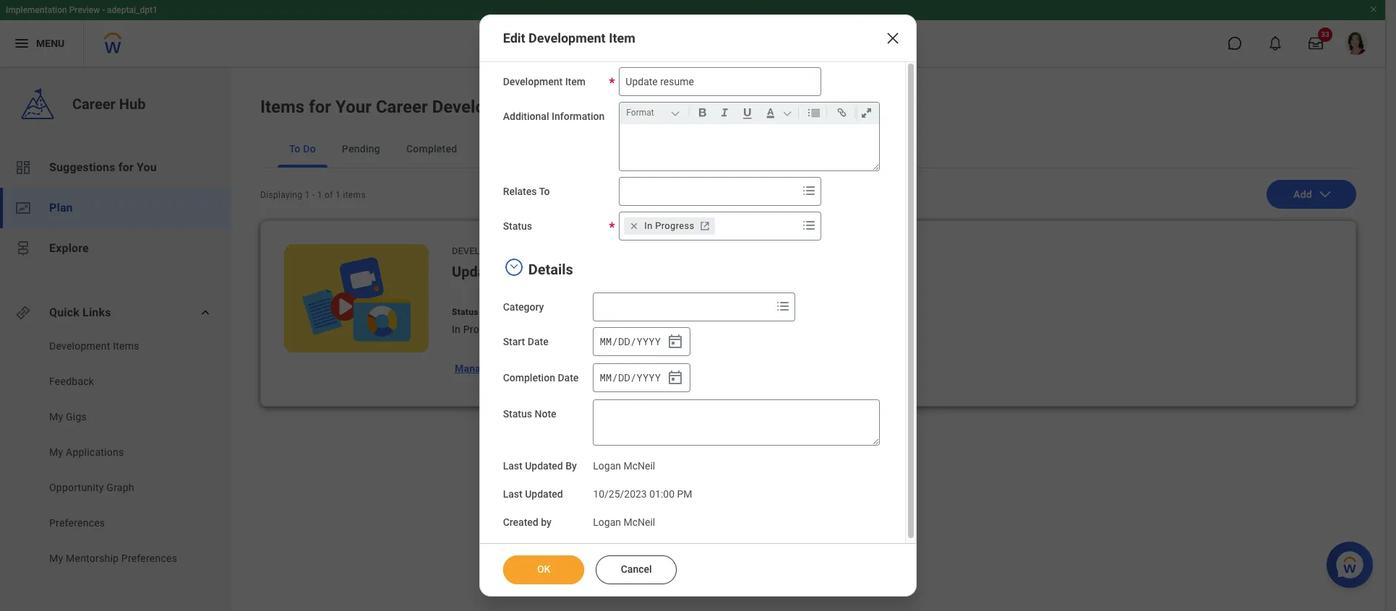 Task type: describe. For each thing, give the bounding box(es) containing it.
you
[[137, 161, 157, 174]]

10/25/2023 01:00 pm
[[593, 489, 693, 500]]

format button
[[624, 105, 687, 121]]

development up additional
[[503, 76, 563, 88]]

career hub
[[72, 95, 146, 113]]

2 1 from the left
[[317, 190, 322, 200]]

displaying
[[260, 190, 302, 200]]

for for you
[[118, 161, 134, 174]]

completion date
[[503, 373, 579, 384]]

to do button
[[278, 130, 328, 168]]

additional
[[503, 111, 549, 122]]

do
[[303, 143, 316, 155]]

underline image
[[738, 104, 758, 122]]

mm / dd / yyyy for start date
[[600, 335, 661, 348]]

displaying 1 - 1 of 1 items
[[260, 190, 366, 200]]

explore link
[[0, 229, 231, 269]]

development inside development item update resume
[[452, 246, 518, 257]]

mcneil for created by
[[624, 517, 655, 528]]

status for status
[[503, 221, 532, 232]]

in progress element
[[645, 220, 695, 233]]

created for created by me
[[584, 307, 617, 318]]

last updated
[[503, 489, 563, 500]]

edit
[[503, 30, 526, 46]]

details group
[[503, 258, 883, 530]]

in progress, press delete to clear value, ctrl + enter opens in new window. option
[[624, 218, 715, 235]]

by
[[566, 461, 577, 472]]

status for status in progress
[[452, 307, 479, 318]]

additional information
[[503, 111, 605, 122]]

1 1 from the left
[[305, 190, 310, 200]]

/ right me
[[612, 335, 618, 348]]

development items link
[[48, 339, 196, 354]]

manage
[[455, 363, 493, 375]]

pm
[[677, 489, 693, 500]]

resume
[[502, 263, 551, 281]]

notifications large image
[[1269, 36, 1283, 51]]

dd for completion date
[[618, 371, 631, 385]]

logan for created by
[[593, 517, 621, 528]]

opportunity graph
[[49, 482, 134, 494]]

logan mcneil element for last updated by
[[593, 458, 655, 472]]

edit development item
[[503, 30, 636, 46]]

calendar image for completion date
[[667, 370, 684, 387]]

last updated by
[[503, 461, 577, 472]]

preferences link
[[48, 516, 196, 531]]

details button
[[529, 261, 573, 278]]

gigs
[[66, 412, 87, 423]]

status note
[[503, 409, 557, 420]]

my applications
[[49, 447, 124, 459]]

development inside button
[[495, 363, 557, 375]]

development items
[[49, 341, 139, 352]]

maximize image
[[857, 104, 877, 122]]

1 horizontal spatial career
[[376, 97, 428, 117]]

italic image
[[716, 104, 735, 122]]

bulleted list image
[[805, 104, 824, 122]]

start date group
[[593, 328, 691, 357]]

in progress
[[645, 221, 695, 231]]

completed button
[[395, 130, 469, 168]]

mcneil for last updated by
[[624, 461, 655, 472]]

last for last updated
[[503, 489, 523, 500]]

category
[[503, 302, 544, 313]]

mm for completion date
[[600, 371, 612, 385]]

items for your career development
[[260, 97, 535, 117]]

cancel
[[621, 564, 652, 576]]

created by
[[503, 517, 552, 528]]

onboarding home image
[[14, 200, 32, 217]]

explore
[[49, 242, 89, 255]]

development up feedback on the bottom of page
[[49, 341, 110, 352]]

link image
[[833, 104, 852, 122]]

profile logan mcneil element
[[1337, 27, 1377, 59]]

yyyy for start date
[[637, 335, 661, 348]]

mentorship
[[66, 553, 119, 565]]

items inside list
[[113, 341, 139, 352]]

my gigs
[[49, 412, 87, 423]]

logan for last updated by
[[593, 461, 621, 472]]

inbox large image
[[1309, 36, 1324, 51]]

yyyy for completion date
[[637, 371, 661, 385]]

updated for last updated by
[[525, 461, 563, 472]]

format
[[627, 108, 654, 118]]

my mentorship preferences
[[49, 553, 177, 565]]

updated for last updated
[[525, 489, 563, 500]]

opportunity
[[49, 482, 104, 494]]

adeptai_dpt1
[[107, 5, 158, 15]]

created by me
[[584, 307, 629, 336]]

pending
[[342, 143, 380, 155]]

development up development item on the left of page
[[529, 30, 606, 46]]

my applications link
[[48, 446, 196, 460]]

search image
[[515, 35, 533, 52]]

suggestions for you
[[49, 161, 157, 174]]

progress inside status in progress
[[463, 324, 505, 336]]

Relates To field
[[620, 179, 798, 205]]

in inside "element"
[[645, 221, 653, 231]]



Task type: locate. For each thing, give the bounding box(es) containing it.
0 vertical spatial created
[[584, 307, 617, 318]]

1 mcneil from the top
[[624, 461, 655, 472]]

1 vertical spatial mm / dd / yyyy
[[600, 371, 661, 385]]

3 1 from the left
[[336, 190, 341, 200]]

1 horizontal spatial date
[[558, 373, 579, 384]]

2 logan mcneil from the top
[[593, 517, 655, 528]]

implementation preview -   adeptai_dpt1
[[6, 5, 158, 15]]

details
[[529, 261, 573, 278]]

1 vertical spatial status
[[452, 307, 479, 318]]

0 vertical spatial mcneil
[[624, 461, 655, 472]]

created up me
[[584, 307, 617, 318]]

2 vertical spatial status
[[503, 409, 532, 420]]

0 horizontal spatial by
[[541, 517, 552, 528]]

prompts image for relates to
[[801, 182, 818, 200]]

my down my gigs
[[49, 447, 63, 459]]

chevron down image
[[505, 262, 523, 272]]

0 vertical spatial logan mcneil
[[593, 461, 655, 472]]

update
[[452, 263, 498, 281]]

preferences down preferences link
[[121, 553, 177, 565]]

mm right me
[[600, 335, 612, 348]]

0 vertical spatial progress
[[655, 221, 695, 231]]

0 horizontal spatial date
[[528, 336, 549, 348]]

status
[[503, 221, 532, 232], [452, 307, 479, 318], [503, 409, 532, 420]]

items
[[343, 190, 366, 200]]

calendar image down start date group
[[667, 370, 684, 387]]

2 horizontal spatial 1
[[336, 190, 341, 200]]

item inside development item update resume
[[520, 246, 542, 257]]

0 horizontal spatial for
[[118, 161, 134, 174]]

0 vertical spatial dd
[[618, 335, 631, 348]]

in right x small image
[[645, 221, 653, 231]]

1 horizontal spatial items
[[260, 97, 305, 117]]

created inside the details group
[[503, 517, 539, 528]]

- right "preview"
[[102, 5, 105, 15]]

mm inside start date group
[[600, 335, 612, 348]]

2 yyyy from the top
[[637, 371, 661, 385]]

items up feedback link
[[113, 341, 139, 352]]

completed
[[406, 143, 457, 155]]

dd inside start date group
[[618, 335, 631, 348]]

1 vertical spatial in
[[452, 324, 461, 336]]

status in progress
[[452, 307, 505, 336]]

progress up start
[[463, 324, 505, 336]]

1 vertical spatial dd
[[618, 371, 631, 385]]

by up start date group
[[619, 307, 629, 318]]

preferences
[[49, 518, 105, 529], [121, 553, 177, 565]]

logan mcneil down "10/25/2023"
[[593, 517, 655, 528]]

dd for start date
[[618, 335, 631, 348]]

last up created by
[[503, 489, 523, 500]]

0 vertical spatial items
[[260, 97, 305, 117]]

2 updated from the top
[[525, 489, 563, 500]]

calendar image inside start date group
[[667, 333, 684, 351]]

logan mcneil for created by
[[593, 517, 655, 528]]

by down "last updated"
[[541, 517, 552, 528]]

tab list
[[260, 130, 1357, 169]]

item
[[609, 30, 636, 46], [565, 76, 586, 88], [520, 246, 542, 257], [560, 363, 581, 375]]

-
[[102, 5, 105, 15], [312, 190, 315, 200]]

0 vertical spatial yyyy
[[637, 335, 661, 348]]

prompts image for category
[[775, 298, 792, 315]]

0 horizontal spatial in
[[452, 324, 461, 336]]

2 my from the top
[[49, 447, 63, 459]]

plan
[[49, 201, 73, 215]]

items up to do
[[260, 97, 305, 117]]

- for 1
[[312, 190, 315, 200]]

development up "update"
[[452, 246, 518, 257]]

mcneil down 10/25/2023 01:00 pm
[[624, 517, 655, 528]]

date for completion date
[[558, 373, 579, 384]]

1 logan from the top
[[593, 461, 621, 472]]

development item update resume
[[452, 246, 551, 281]]

1 vertical spatial logan mcneil
[[593, 517, 655, 528]]

0 vertical spatial last
[[503, 461, 523, 472]]

Status Note text field
[[593, 400, 881, 446]]

1 vertical spatial -
[[312, 190, 315, 200]]

1 vertical spatial my
[[49, 447, 63, 459]]

dd
[[618, 335, 631, 348], [618, 371, 631, 385]]

logan up "10/25/2023"
[[593, 461, 621, 472]]

mm / dd / yyyy for completion date
[[600, 371, 661, 385]]

0 vertical spatial to
[[289, 143, 301, 155]]

2 mm from the top
[[600, 371, 612, 385]]

logan down "10/25/2023"
[[593, 517, 621, 528]]

edit development item dialog
[[479, 14, 917, 597]]

0 vertical spatial for
[[309, 97, 331, 117]]

2 vertical spatial prompts image
[[775, 298, 792, 315]]

0 vertical spatial calendar image
[[667, 333, 684, 351]]

0 vertical spatial date
[[528, 336, 549, 348]]

x image
[[885, 30, 902, 47]]

dashboard image
[[14, 159, 32, 176]]

2 logan mcneil element from the top
[[593, 514, 655, 528]]

1 vertical spatial list
[[0, 339, 231, 570]]

status down relates
[[503, 221, 532, 232]]

list containing development items
[[0, 339, 231, 570]]

my gigs link
[[48, 410, 196, 425]]

logan mcneil up "10/25/2023"
[[593, 461, 655, 472]]

in
[[645, 221, 653, 231], [452, 324, 461, 336]]

start date
[[503, 336, 549, 348]]

calendar image down category field
[[667, 333, 684, 351]]

logan mcneil
[[593, 461, 655, 472], [593, 517, 655, 528]]

0 vertical spatial mm / dd / yyyy
[[600, 335, 661, 348]]

logan mcneil element
[[593, 458, 655, 472], [593, 514, 655, 528]]

0 horizontal spatial preferences
[[49, 518, 105, 529]]

to do
[[289, 143, 316, 155]]

progress
[[655, 221, 695, 231], [463, 324, 505, 336]]

0 vertical spatial status
[[503, 221, 532, 232]]

prompts image
[[801, 182, 818, 200], [801, 217, 818, 234], [775, 298, 792, 315]]

last updated element
[[593, 480, 693, 502]]

manage development item button
[[446, 354, 607, 383]]

start
[[503, 336, 525, 348]]

timeline milestone image
[[14, 240, 32, 258]]

1 calendar image from the top
[[667, 333, 684, 351]]

0 horizontal spatial created
[[503, 517, 539, 528]]

1 vertical spatial progress
[[463, 324, 505, 336]]

opportunity graph link
[[48, 481, 196, 495]]

for left your
[[309, 97, 331, 117]]

1 horizontal spatial progress
[[655, 221, 695, 231]]

/
[[612, 335, 618, 348], [631, 335, 637, 348], [612, 371, 618, 385], [631, 371, 637, 385]]

1 mm / dd / yyyy from the top
[[600, 335, 661, 348]]

- for adeptai_dpt1
[[102, 5, 105, 15]]

career left hub
[[72, 95, 116, 113]]

1 horizontal spatial -
[[312, 190, 315, 200]]

by for created by
[[541, 517, 552, 528]]

prompts image for status
[[801, 217, 818, 234]]

item inside button
[[560, 363, 581, 375]]

yyyy inside start date group
[[637, 335, 661, 348]]

3 my from the top
[[49, 553, 63, 565]]

by inside the details group
[[541, 517, 552, 528]]

tab list containing to do
[[260, 130, 1357, 169]]

0 vertical spatial preferences
[[49, 518, 105, 529]]

development item
[[503, 76, 586, 88]]

0 vertical spatial in
[[645, 221, 653, 231]]

yyyy down start date group
[[637, 371, 661, 385]]

completion date group
[[593, 364, 691, 393]]

calendar image
[[667, 333, 684, 351], [667, 370, 684, 387]]

logan mcneil element for created by
[[593, 514, 655, 528]]

mcneil up last updated element
[[624, 461, 655, 472]]

1 vertical spatial prompts image
[[801, 217, 818, 234]]

dd inside the completion date group
[[618, 371, 631, 385]]

2 logan from the top
[[593, 517, 621, 528]]

2 last from the top
[[503, 489, 523, 500]]

development
[[529, 30, 606, 46], [503, 76, 563, 88], [432, 97, 535, 117], [452, 246, 518, 257], [49, 341, 110, 352], [495, 363, 557, 375]]

preview
[[69, 5, 100, 15]]

mm / dd / yyyy inside start date group
[[600, 335, 661, 348]]

mm / dd / yyyy up the completion date group
[[600, 335, 661, 348]]

hub
[[119, 95, 146, 113]]

graph
[[107, 482, 134, 494]]

progress left "ext link" image
[[655, 221, 695, 231]]

in up 'manage'
[[452, 324, 461, 336]]

2 calendar image from the top
[[667, 370, 684, 387]]

1 vertical spatial mm
[[600, 371, 612, 385]]

Additional Information text field
[[620, 124, 880, 171]]

created for created by
[[503, 517, 539, 528]]

in inside status in progress
[[452, 324, 461, 336]]

cancel button
[[596, 556, 677, 585]]

x small image
[[627, 219, 642, 234]]

feedback
[[49, 376, 94, 388]]

1 dd from the top
[[618, 335, 631, 348]]

implementation
[[6, 5, 67, 15]]

0 vertical spatial updated
[[525, 461, 563, 472]]

by
[[619, 307, 629, 318], [541, 517, 552, 528]]

2 mcneil from the top
[[624, 517, 655, 528]]

1 vertical spatial last
[[503, 489, 523, 500]]

preferences down opportunity
[[49, 518, 105, 529]]

for
[[309, 97, 331, 117], [118, 161, 134, 174]]

updated down last updated by
[[525, 489, 563, 500]]

01:00
[[650, 489, 675, 500]]

by for created by me
[[619, 307, 629, 318]]

Development Item text field
[[619, 67, 822, 96]]

calendar image inside the completion date group
[[667, 370, 684, 387]]

status down "update"
[[452, 307, 479, 318]]

1 vertical spatial logan
[[593, 517, 621, 528]]

1 last from the top
[[503, 461, 523, 472]]

1 yyyy from the top
[[637, 335, 661, 348]]

mm for start date
[[600, 335, 612, 348]]

created inside created by me
[[584, 307, 617, 318]]

list
[[0, 148, 231, 269], [0, 339, 231, 570]]

1 horizontal spatial created
[[584, 307, 617, 318]]

career right your
[[376, 97, 428, 117]]

0 vertical spatial logan mcneil element
[[593, 458, 655, 472]]

1 list from the top
[[0, 148, 231, 269]]

me
[[584, 324, 599, 336]]

0 vertical spatial my
[[49, 412, 63, 423]]

2 mm / dd / yyyy from the top
[[600, 371, 661, 385]]

date
[[528, 336, 549, 348], [558, 373, 579, 384]]

mcneil
[[624, 461, 655, 472], [624, 517, 655, 528]]

1 vertical spatial created
[[503, 517, 539, 528]]

suggestions for you link
[[0, 148, 231, 188]]

date right start
[[528, 336, 549, 348]]

list containing suggestions for you
[[0, 148, 231, 269]]

/ right arrow right image
[[612, 371, 618, 385]]

my left mentorship
[[49, 553, 63, 565]]

ok button
[[503, 556, 584, 585]]

your
[[336, 97, 372, 117]]

1 logan mcneil element from the top
[[593, 458, 655, 472]]

manage development item
[[455, 363, 581, 375]]

bold image
[[693, 104, 713, 122]]

2 vertical spatial my
[[49, 553, 63, 565]]

date left arrow right image
[[558, 373, 579, 384]]

ok
[[537, 564, 550, 576]]

status inside status in progress
[[452, 307, 479, 318]]

completion
[[503, 373, 555, 384]]

1 vertical spatial updated
[[525, 489, 563, 500]]

1 vertical spatial logan mcneil element
[[593, 514, 655, 528]]

by inside created by me
[[619, 307, 629, 318]]

0 horizontal spatial progress
[[463, 324, 505, 336]]

information
[[552, 111, 605, 122]]

suggestions
[[49, 161, 115, 174]]

yyyy inside the completion date group
[[637, 371, 661, 385]]

1 logan mcneil from the top
[[593, 461, 655, 472]]

my for my mentorship preferences
[[49, 553, 63, 565]]

for inside list
[[118, 161, 134, 174]]

date for start date
[[528, 336, 549, 348]]

dd right me
[[618, 335, 631, 348]]

2 dd from the top
[[618, 371, 631, 385]]

status inside the details group
[[503, 409, 532, 420]]

1 vertical spatial by
[[541, 517, 552, 528]]

my left gigs
[[49, 412, 63, 423]]

implementation preview -   adeptai_dpt1 banner
[[0, 0, 1386, 67]]

mm / dd / yyyy inside the completion date group
[[600, 371, 661, 385]]

0 vertical spatial list
[[0, 148, 231, 269]]

mm down start date group
[[600, 371, 612, 385]]

my mentorship preferences link
[[48, 552, 196, 566]]

last up "last updated"
[[503, 461, 523, 472]]

1 vertical spatial mcneil
[[624, 517, 655, 528]]

1 horizontal spatial in
[[645, 221, 653, 231]]

1 vertical spatial to
[[539, 186, 550, 197]]

note
[[535, 409, 557, 420]]

my for my gigs
[[49, 412, 63, 423]]

1
[[305, 190, 310, 200], [317, 190, 322, 200], [336, 190, 341, 200]]

ext link image
[[698, 219, 712, 234]]

logan mcneil element up "10/25/2023"
[[593, 458, 655, 472]]

arrow right image
[[587, 362, 602, 376]]

for left 'you'
[[118, 161, 134, 174]]

/ right created by me
[[631, 335, 637, 348]]

- inside banner
[[102, 5, 105, 15]]

status for status note
[[503, 409, 532, 420]]

1 vertical spatial preferences
[[121, 553, 177, 565]]

close environment banner image
[[1370, 5, 1379, 14]]

0 vertical spatial -
[[102, 5, 105, 15]]

of
[[325, 190, 333, 200]]

2 list from the top
[[0, 339, 231, 570]]

applications
[[66, 447, 124, 459]]

format group
[[624, 103, 883, 124]]

1 horizontal spatial to
[[539, 186, 550, 197]]

0 horizontal spatial 1
[[305, 190, 310, 200]]

Category field
[[594, 294, 772, 320]]

created
[[584, 307, 617, 318], [503, 517, 539, 528]]

1 horizontal spatial by
[[619, 307, 629, 318]]

last for last updated by
[[503, 461, 523, 472]]

updated
[[525, 461, 563, 472], [525, 489, 563, 500]]

0 horizontal spatial to
[[289, 143, 301, 155]]

logan mcneil for last updated by
[[593, 461, 655, 472]]

pending button
[[330, 130, 392, 168]]

to left do
[[289, 143, 301, 155]]

plan link
[[0, 188, 231, 229]]

to inside edit development item dialog
[[539, 186, 550, 197]]

0 horizontal spatial career
[[72, 95, 116, 113]]

1 horizontal spatial 1
[[317, 190, 322, 200]]

1 vertical spatial items
[[113, 341, 139, 352]]

1 horizontal spatial preferences
[[121, 553, 177, 565]]

- left of
[[312, 190, 315, 200]]

relates to
[[503, 186, 550, 197]]

mm
[[600, 335, 612, 348], [600, 371, 612, 385]]

feedback link
[[48, 375, 196, 389]]

development down start date
[[495, 363, 557, 375]]

progress inside "element"
[[655, 221, 695, 231]]

0 vertical spatial mm
[[600, 335, 612, 348]]

1 vertical spatial for
[[118, 161, 134, 174]]

logan mcneil element down "10/25/2023"
[[593, 514, 655, 528]]

0 vertical spatial prompts image
[[801, 182, 818, 200]]

updated left the by
[[525, 461, 563, 472]]

dd right arrow right image
[[618, 371, 631, 385]]

1 vertical spatial date
[[558, 373, 579, 384]]

relates
[[503, 186, 537, 197]]

for for your
[[309, 97, 331, 117]]

my for my applications
[[49, 447, 63, 459]]

1 mm from the top
[[600, 335, 612, 348]]

0 vertical spatial logan
[[593, 461, 621, 472]]

1 my from the top
[[49, 412, 63, 423]]

0 vertical spatial by
[[619, 307, 629, 318]]

1 updated from the top
[[525, 461, 563, 472]]

calendar image for start date
[[667, 333, 684, 351]]

to right relates
[[539, 186, 550, 197]]

10/25/2023
[[593, 489, 647, 500]]

0 horizontal spatial -
[[102, 5, 105, 15]]

1 horizontal spatial for
[[309, 97, 331, 117]]

1 vertical spatial yyyy
[[637, 371, 661, 385]]

yyyy up the completion date group
[[637, 335, 661, 348]]

yyyy
[[637, 335, 661, 348], [637, 371, 661, 385]]

development down development item on the left of page
[[432, 97, 535, 117]]

/ down start date group
[[631, 371, 637, 385]]

mm inside the completion date group
[[600, 371, 612, 385]]

status left note
[[503, 409, 532, 420]]

to inside button
[[289, 143, 301, 155]]

mm / dd / yyyy down start date group
[[600, 371, 661, 385]]

created down "last updated"
[[503, 517, 539, 528]]

0 horizontal spatial items
[[113, 341, 139, 352]]

1 vertical spatial calendar image
[[667, 370, 684, 387]]



Task type: vqa. For each thing, say whether or not it's contained in the screenshot.
book open IMAGE
no



